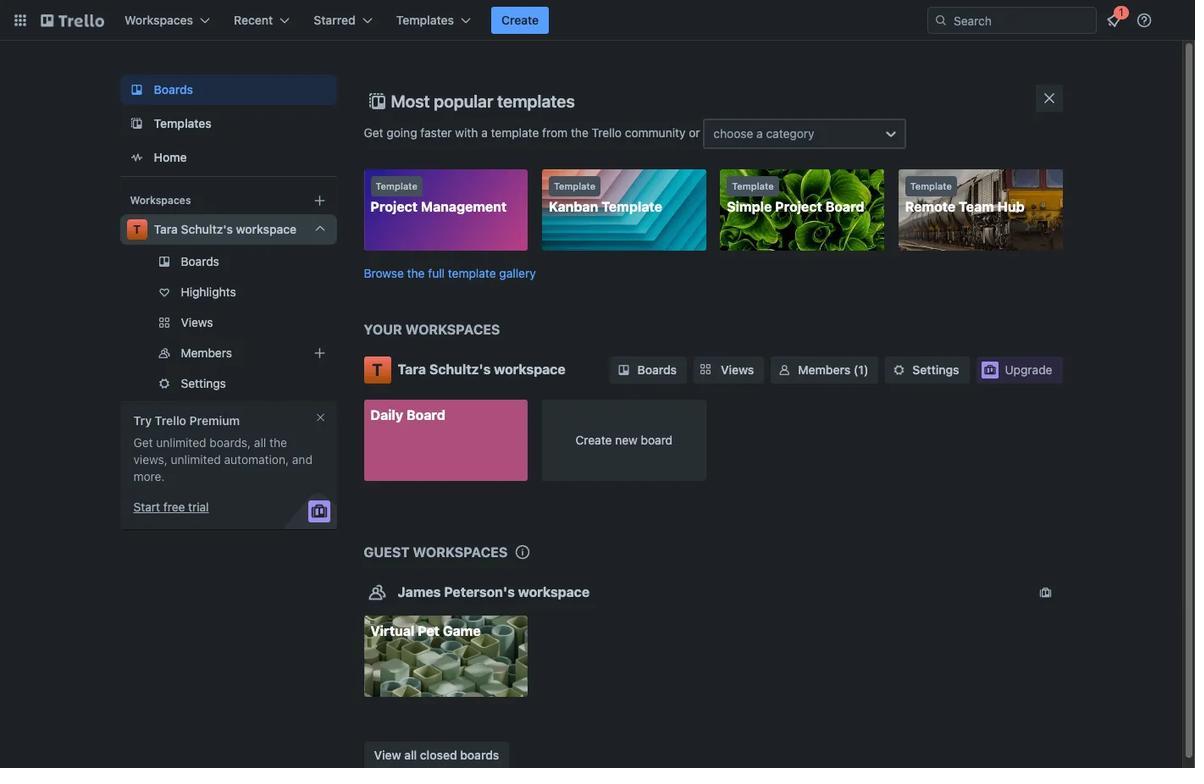 Task type: describe. For each thing, give the bounding box(es) containing it.
guest workspaces
[[364, 545, 508, 560]]

more.
[[133, 470, 165, 484]]

trello inside try trello premium get unlimited boards, all the views, unlimited automation, and more.
[[155, 414, 186, 428]]

1 vertical spatial views link
[[694, 356, 765, 384]]

gallery
[[500, 266, 536, 280]]

highlights
[[181, 285, 236, 299]]

try trello premium get unlimited boards, all the views, unlimited automation, and more.
[[133, 414, 313, 484]]

trial
[[188, 500, 209, 514]]

sm image for settings
[[891, 361, 908, 378]]

workspace for your workspaces
[[494, 361, 566, 377]]

hub
[[998, 199, 1025, 214]]

1 horizontal spatial settings
[[913, 362, 960, 377]]

full
[[428, 266, 445, 280]]

guest
[[364, 545, 410, 560]]

1 vertical spatial workspaces
[[130, 194, 191, 207]]

0 horizontal spatial views
[[181, 315, 213, 330]]

template for project
[[376, 181, 418, 192]]

template right kanban
[[602, 199, 663, 214]]

members link
[[120, 340, 337, 367]]

tara schultz (taraschultz7) image
[[1165, 10, 1186, 31]]

simple
[[727, 199, 772, 214]]

1 horizontal spatial settings link
[[886, 356, 970, 384]]

back to home image
[[41, 7, 104, 34]]

1 horizontal spatial a
[[757, 126, 763, 141]]

home link
[[120, 142, 337, 173]]

workspace for guest workspaces
[[518, 585, 590, 600]]

view all closed boards button
[[364, 742, 510, 769]]

0 vertical spatial tara schultz's workspace
[[154, 222, 297, 236]]

create new board
[[576, 433, 673, 447]]

upgrade button
[[977, 356, 1063, 384]]

your workspaces
[[364, 322, 501, 337]]

premium
[[189, 414, 240, 428]]

pet
[[418, 624, 440, 639]]

0 vertical spatial tara
[[154, 222, 178, 236]]

0 vertical spatial boards
[[154, 82, 193, 97]]

browse the full template gallery link
[[364, 266, 536, 280]]

members for members (1)
[[799, 362, 851, 377]]

home image
[[127, 147, 147, 168]]

(1)
[[854, 362, 869, 377]]

1 vertical spatial schultz's
[[430, 361, 491, 377]]

0 horizontal spatial settings
[[181, 376, 226, 391]]

james
[[398, 585, 441, 600]]

board
[[641, 433, 673, 447]]

primary element
[[0, 0, 1196, 41]]

james peterson's workspace
[[398, 585, 590, 600]]

create a workspace image
[[310, 191, 330, 211]]

0 vertical spatial boards link
[[120, 75, 337, 105]]

board image
[[127, 80, 147, 100]]

game
[[443, 624, 481, 639]]

start free trial
[[133, 500, 209, 514]]

workspaces inside popup button
[[125, 13, 193, 27]]

community
[[625, 125, 686, 140]]

choose
[[714, 126, 754, 141]]

all inside view all closed boards button
[[404, 748, 417, 762]]

workspaces button
[[114, 7, 220, 34]]

daily board
[[371, 407, 446, 423]]

browse
[[364, 266, 404, 280]]

the for get going faster with a template from the trello community or
[[571, 125, 589, 140]]

upgrade
[[1006, 362, 1053, 377]]

going
[[387, 125, 418, 140]]

faster
[[421, 125, 452, 140]]

view all closed boards
[[374, 748, 499, 762]]

choose a category
[[714, 126, 815, 141]]

sm image for boards
[[616, 361, 633, 378]]

peterson's
[[444, 585, 515, 600]]

remote
[[906, 199, 956, 214]]

0 horizontal spatial settings link
[[120, 370, 337, 398]]

0 vertical spatial workspace
[[236, 222, 297, 236]]

your
[[364, 322, 402, 337]]

0 horizontal spatial views link
[[120, 309, 337, 336]]

virtual
[[371, 624, 415, 639]]

view
[[374, 748, 401, 762]]

workspaces for schultz's
[[406, 322, 501, 337]]

boards,
[[210, 436, 251, 450]]

automation,
[[224, 453, 289, 467]]

daily board link
[[364, 400, 528, 481]]

project inside template simple project board
[[776, 199, 823, 214]]

template for kanban
[[554, 181, 596, 192]]

or
[[689, 125, 701, 140]]

from
[[543, 125, 568, 140]]

board inside template simple project board
[[826, 199, 865, 214]]

0 vertical spatial unlimited
[[156, 436, 206, 450]]

workspaces for peterson's
[[413, 545, 508, 560]]

boards
[[460, 748, 499, 762]]

create button
[[492, 7, 549, 34]]

free
[[163, 500, 185, 514]]



Task type: vqa. For each thing, say whether or not it's contained in the screenshot.
choose
yes



Task type: locate. For each thing, give the bounding box(es) containing it.
schultz's up highlights
[[181, 222, 233, 236]]

get going faster with a template from the trello community or
[[364, 125, 704, 140]]

get
[[364, 125, 384, 140], [133, 436, 153, 450]]

browse the full template gallery
[[364, 266, 536, 280]]

0 vertical spatial template
[[491, 125, 539, 140]]

template simple project board
[[727, 181, 865, 214]]

1 horizontal spatial create
[[576, 433, 612, 447]]

members down highlights
[[181, 346, 232, 360]]

add image
[[310, 343, 330, 364]]

kanban
[[549, 199, 599, 214]]

1 horizontal spatial all
[[404, 748, 417, 762]]

1 horizontal spatial t
[[372, 360, 383, 379]]

views,
[[133, 453, 168, 467]]

project up browse
[[371, 199, 418, 214]]

0 horizontal spatial tara
[[154, 222, 178, 236]]

views left sm icon on the right of the page
[[721, 362, 755, 377]]

template
[[376, 181, 418, 192], [554, 181, 596, 192], [733, 181, 774, 192], [911, 181, 953, 192], [602, 199, 663, 214]]

1 vertical spatial get
[[133, 436, 153, 450]]

create for create new board
[[576, 433, 612, 447]]

template up remote
[[911, 181, 953, 192]]

1 horizontal spatial views
[[721, 362, 755, 377]]

recent
[[234, 13, 273, 27]]

tara down your workspaces
[[398, 361, 426, 377]]

views link left sm icon on the right of the page
[[694, 356, 765, 384]]

virtual pet game
[[371, 624, 481, 639]]

template kanban template
[[549, 181, 663, 214]]

template up kanban
[[554, 181, 596, 192]]

1 vertical spatial members
[[799, 362, 851, 377]]

the right from
[[571, 125, 589, 140]]

get inside try trello premium get unlimited boards, all the views, unlimited automation, and more.
[[133, 436, 153, 450]]

management
[[421, 199, 507, 214]]

template board image
[[127, 114, 147, 134]]

boards for views
[[638, 362, 677, 377]]

0 horizontal spatial members
[[181, 346, 232, 360]]

templates button
[[386, 7, 481, 34]]

boards link up templates "link" on the left of page
[[120, 75, 337, 105]]

and
[[292, 453, 313, 467]]

boards link for highlights
[[120, 248, 337, 275]]

boards up board
[[638, 362, 677, 377]]

0 vertical spatial all
[[254, 436, 266, 450]]

0 vertical spatial workspaces
[[406, 322, 501, 337]]

search image
[[935, 14, 948, 27]]

1 horizontal spatial tara schultz's workspace
[[398, 361, 566, 377]]

new
[[616, 433, 638, 447]]

template inside template simple project board
[[733, 181, 774, 192]]

template right full
[[448, 266, 496, 280]]

0 horizontal spatial a
[[482, 125, 488, 140]]

1 notification image
[[1104, 10, 1125, 31]]

1 vertical spatial tara
[[398, 361, 426, 377]]

start
[[133, 500, 160, 514]]

starred button
[[304, 7, 383, 34]]

t down your
[[372, 360, 383, 379]]

0 vertical spatial schultz's
[[181, 222, 233, 236]]

workspaces down home
[[130, 194, 191, 207]]

1 vertical spatial templates
[[154, 116, 212, 131]]

0 vertical spatial templates
[[396, 13, 454, 27]]

the for try trello premium get unlimited boards, all the views, unlimited automation, and more.
[[270, 436, 287, 450]]

daily
[[371, 407, 404, 423]]

trello left community
[[592, 125, 622, 140]]

settings link
[[886, 356, 970, 384], [120, 370, 337, 398]]

home
[[154, 150, 187, 164]]

0 horizontal spatial create
[[502, 13, 539, 27]]

most
[[391, 92, 430, 111]]

closed
[[420, 748, 457, 762]]

1 vertical spatial tara schultz's workspace
[[398, 361, 566, 377]]

tara schultz's workspace
[[154, 222, 297, 236], [398, 361, 566, 377]]

1 vertical spatial workspaces
[[413, 545, 508, 560]]

1 horizontal spatial sm image
[[891, 361, 908, 378]]

1 sm image from the left
[[616, 361, 633, 378]]

open information menu image
[[1137, 12, 1154, 29]]

tara schultz's workspace up highlights link
[[154, 222, 297, 236]]

most popular templates
[[391, 92, 575, 111]]

1 horizontal spatial the
[[407, 266, 425, 280]]

boards for highlights
[[181, 254, 219, 269]]

team
[[959, 199, 995, 214]]

1 vertical spatial boards
[[181, 254, 219, 269]]

views down highlights
[[181, 315, 213, 330]]

this workspace has premium. image
[[1038, 585, 1055, 602]]

tara schultz's workspace down your workspaces
[[398, 361, 566, 377]]

templates right 'starred' dropdown button
[[396, 13, 454, 27]]

t down home icon in the left top of the page
[[133, 222, 141, 236]]

trello
[[592, 125, 622, 140], [155, 414, 186, 428]]

workspaces
[[406, 322, 501, 337], [413, 545, 508, 560]]

2 vertical spatial workspace
[[518, 585, 590, 600]]

views
[[181, 315, 213, 330], [721, 362, 755, 377]]

template for simple
[[733, 181, 774, 192]]

templates link
[[120, 108, 337, 139]]

0 vertical spatial board
[[826, 199, 865, 214]]

tara down home
[[154, 222, 178, 236]]

get up views,
[[133, 436, 153, 450]]

0 vertical spatial t
[[133, 222, 141, 236]]

workspace
[[236, 222, 297, 236], [494, 361, 566, 377], [518, 585, 590, 600]]

unlimited down boards,
[[171, 453, 221, 467]]

0 horizontal spatial board
[[407, 407, 446, 423]]

templates inside templates "link"
[[154, 116, 212, 131]]

the
[[571, 125, 589, 140], [407, 266, 425, 280], [270, 436, 287, 450]]

1 project from the left
[[371, 199, 418, 214]]

sm image
[[616, 361, 633, 378], [891, 361, 908, 378]]

the up automation,
[[270, 436, 287, 450]]

1 vertical spatial unlimited
[[171, 453, 221, 467]]

template remote team hub
[[906, 181, 1025, 214]]

try
[[133, 414, 152, 428]]

create
[[502, 13, 539, 27], [576, 433, 612, 447]]

settings
[[913, 362, 960, 377], [181, 376, 226, 391]]

1 horizontal spatial schultz's
[[430, 361, 491, 377]]

0 vertical spatial create
[[502, 13, 539, 27]]

Search field
[[948, 8, 1097, 33]]

boards up highlights
[[181, 254, 219, 269]]

tara
[[154, 222, 178, 236], [398, 361, 426, 377]]

all right view
[[404, 748, 417, 762]]

0 horizontal spatial t
[[133, 222, 141, 236]]

0 horizontal spatial tara schultz's workspace
[[154, 222, 297, 236]]

t
[[133, 222, 141, 236], [372, 360, 383, 379]]

schultz's
[[181, 222, 233, 236], [430, 361, 491, 377]]

sm image right the (1)
[[891, 361, 908, 378]]

workspaces up peterson's
[[413, 545, 508, 560]]

1 vertical spatial trello
[[155, 414, 186, 428]]

template for remote
[[911, 181, 953, 192]]

0 horizontal spatial templates
[[154, 116, 212, 131]]

0 horizontal spatial sm image
[[616, 361, 633, 378]]

board
[[826, 199, 865, 214], [407, 407, 446, 423]]

members left the (1)
[[799, 362, 851, 377]]

template up simple
[[733, 181, 774, 192]]

0 horizontal spatial project
[[371, 199, 418, 214]]

a right choose
[[757, 126, 763, 141]]

the left full
[[407, 266, 425, 280]]

boards link up highlights link
[[120, 248, 337, 275]]

0 horizontal spatial schultz's
[[181, 222, 233, 236]]

settings up premium at the bottom left of page
[[181, 376, 226, 391]]

all up automation,
[[254, 436, 266, 450]]

2 vertical spatial boards link
[[611, 356, 687, 384]]

templates
[[396, 13, 454, 27], [154, 116, 212, 131]]

recent button
[[224, 7, 300, 34]]

0 vertical spatial workspaces
[[125, 13, 193, 27]]

settings right the (1)
[[913, 362, 960, 377]]

boards right board image
[[154, 82, 193, 97]]

unlimited
[[156, 436, 206, 450], [171, 453, 221, 467]]

template down 'going'
[[376, 181, 418, 192]]

category
[[767, 126, 815, 141]]

1 vertical spatial boards link
[[120, 248, 337, 275]]

virtual pet game link
[[364, 616, 528, 698]]

template project management
[[371, 181, 507, 214]]

0 horizontal spatial all
[[254, 436, 266, 450]]

boards link for views
[[611, 356, 687, 384]]

1 vertical spatial workspace
[[494, 361, 566, 377]]

0 horizontal spatial get
[[133, 436, 153, 450]]

2 horizontal spatial the
[[571, 125, 589, 140]]

create up templates
[[502, 13, 539, 27]]

all
[[254, 436, 266, 450], [404, 748, 417, 762]]

1 horizontal spatial project
[[776, 199, 823, 214]]

members (1)
[[799, 362, 869, 377]]

workspaces down browse the full template gallery
[[406, 322, 501, 337]]

views link down highlights link
[[120, 309, 337, 336]]

get left 'going'
[[364, 125, 384, 140]]

1 vertical spatial create
[[576, 433, 612, 447]]

1 vertical spatial all
[[404, 748, 417, 762]]

0 horizontal spatial trello
[[155, 414, 186, 428]]

a
[[482, 125, 488, 140], [757, 126, 763, 141]]

start free trial button
[[133, 499, 209, 516]]

workspaces up board image
[[125, 13, 193, 27]]

templates
[[497, 92, 575, 111]]

template inside template remote team hub
[[911, 181, 953, 192]]

templates inside templates dropdown button
[[396, 13, 454, 27]]

settings link down members link
[[120, 370, 337, 398]]

boards
[[154, 82, 193, 97], [181, 254, 219, 269], [638, 362, 677, 377]]

settings link right the (1)
[[886, 356, 970, 384]]

1 vertical spatial template
[[448, 266, 496, 280]]

popular
[[434, 92, 494, 111]]

2 vertical spatial the
[[270, 436, 287, 450]]

1 horizontal spatial tara
[[398, 361, 426, 377]]

0 vertical spatial views
[[181, 315, 213, 330]]

workspaces
[[125, 13, 193, 27], [130, 194, 191, 207]]

create for create
[[502, 13, 539, 27]]

0 horizontal spatial the
[[270, 436, 287, 450]]

all inside try trello premium get unlimited boards, all the views, unlimited automation, and more.
[[254, 436, 266, 450]]

1 vertical spatial views
[[721, 362, 755, 377]]

0 vertical spatial get
[[364, 125, 384, 140]]

1 horizontal spatial members
[[799, 362, 851, 377]]

0 vertical spatial trello
[[592, 125, 622, 140]]

create inside the create button
[[502, 13, 539, 27]]

template inside the template project management
[[376, 181, 418, 192]]

0 vertical spatial views link
[[120, 309, 337, 336]]

1 horizontal spatial templates
[[396, 13, 454, 27]]

1 horizontal spatial get
[[364, 125, 384, 140]]

project right simple
[[776, 199, 823, 214]]

1 horizontal spatial board
[[826, 199, 865, 214]]

create left new
[[576, 433, 612, 447]]

1 vertical spatial board
[[407, 407, 446, 423]]

with
[[455, 125, 478, 140]]

0 vertical spatial the
[[571, 125, 589, 140]]

template down templates
[[491, 125, 539, 140]]

views link
[[120, 309, 337, 336], [694, 356, 765, 384]]

1 vertical spatial the
[[407, 266, 425, 280]]

highlights link
[[120, 279, 337, 306]]

sm image
[[777, 361, 794, 378]]

2 sm image from the left
[[891, 361, 908, 378]]

project inside the template project management
[[371, 199, 418, 214]]

1 vertical spatial t
[[372, 360, 383, 379]]

project
[[371, 199, 418, 214], [776, 199, 823, 214]]

1 horizontal spatial trello
[[592, 125, 622, 140]]

0 vertical spatial members
[[181, 346, 232, 360]]

schultz's down your workspaces
[[430, 361, 491, 377]]

boards link up board
[[611, 356, 687, 384]]

the inside try trello premium get unlimited boards, all the views, unlimited automation, and more.
[[270, 436, 287, 450]]

a right with
[[482, 125, 488, 140]]

board inside daily board link
[[407, 407, 446, 423]]

starred
[[314, 13, 356, 27]]

members inside members link
[[181, 346, 232, 360]]

2 vertical spatial boards
[[638, 362, 677, 377]]

template
[[491, 125, 539, 140], [448, 266, 496, 280]]

boards link
[[120, 75, 337, 105], [120, 248, 337, 275], [611, 356, 687, 384]]

unlimited up views,
[[156, 436, 206, 450]]

2 project from the left
[[776, 199, 823, 214]]

sm image up create new board at the bottom of page
[[616, 361, 633, 378]]

members for members
[[181, 346, 232, 360]]

members
[[181, 346, 232, 360], [799, 362, 851, 377]]

1 horizontal spatial views link
[[694, 356, 765, 384]]

templates up home
[[154, 116, 212, 131]]

trello right try
[[155, 414, 186, 428]]



